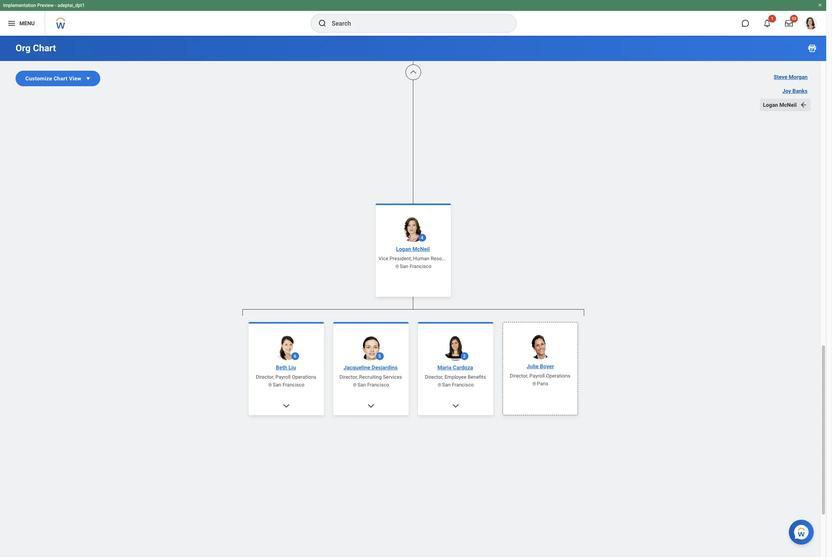 Task type: locate. For each thing, give the bounding box(es) containing it.
san for logan
[[400, 263, 409, 269]]

julie
[[527, 363, 539, 370]]

print org chart image
[[808, 44, 817, 53]]

1 vertical spatial logan
[[396, 246, 411, 252]]

caret down image
[[84, 75, 92, 82]]

0 vertical spatial logan
[[763, 102, 778, 108]]

location image for maria cardoza
[[437, 383, 442, 388]]

1 horizontal spatial mcneil
[[780, 102, 797, 108]]

mcneil down joy
[[780, 102, 797, 108]]

logan up president,
[[396, 246, 411, 252]]

logan mcneil
[[763, 102, 797, 108], [396, 246, 430, 252]]

implementation
[[3, 3, 36, 8]]

director, payroll operations down beth liu link
[[256, 374, 317, 380]]

chevron down image for beth
[[282, 402, 290, 410]]

director, payroll operations
[[510, 373, 571, 379], [256, 374, 317, 380]]

logan inside button
[[763, 102, 778, 108]]

chart
[[33, 43, 56, 54], [54, 75, 68, 82]]

beth
[[276, 365, 287, 371]]

-
[[55, 3, 56, 8]]

logan mcneil down joy
[[763, 102, 797, 108]]

logan mcneil up "vice president, human resources"
[[396, 246, 430, 252]]

1 horizontal spatial logan
[[763, 102, 778, 108]]

san down recruiting at the left of page
[[358, 382, 366, 388]]

location image down beth liu link
[[268, 383, 273, 388]]

chevron down image
[[282, 402, 290, 410], [367, 402, 375, 410]]

desjardins
[[372, 365, 398, 371]]

jacqueline desjardins
[[344, 365, 398, 371]]

arrow left image
[[800, 101, 808, 109]]

chevron down image down beth liu link
[[282, 402, 290, 410]]

1 location image from the left
[[268, 383, 273, 388]]

1 chevron down image from the left
[[282, 402, 290, 410]]

maria
[[438, 365, 452, 371]]

francisco down director, recruiting services
[[367, 382, 389, 388]]

payroll up paris
[[530, 373, 545, 379]]

mcneil up human
[[413, 246, 430, 252]]

morgan
[[789, 74, 808, 80]]

logan mcneil, logan mcneil, 4 direct reports element
[[242, 316, 584, 557]]

san for jacqueline
[[358, 382, 366, 388]]

location image down president,
[[395, 264, 400, 269]]

2 location image from the left
[[353, 383, 358, 388]]

director, down the julie
[[510, 373, 528, 379]]

vice
[[379, 256, 388, 262]]

san down president,
[[400, 263, 409, 269]]

director, down maria
[[425, 374, 444, 380]]

0 vertical spatial mcneil
[[780, 102, 797, 108]]

1 horizontal spatial location image
[[353, 383, 358, 388]]

1 vertical spatial location image
[[532, 381, 537, 387]]

0 horizontal spatial payroll
[[276, 374, 291, 380]]

1 horizontal spatial operations
[[546, 373, 571, 379]]

payroll
[[530, 373, 545, 379], [276, 374, 291, 380]]

director, down beth liu link
[[256, 374, 274, 380]]

mcneil
[[780, 102, 797, 108], [413, 246, 430, 252]]

resources
[[431, 256, 455, 262]]

maria cardoza link
[[435, 364, 476, 372]]

1 horizontal spatial payroll
[[530, 373, 545, 379]]

francisco
[[410, 263, 432, 269], [283, 382, 305, 388], [367, 382, 389, 388], [452, 382, 474, 388]]

0 horizontal spatial chevron down image
[[282, 402, 290, 410]]

preview
[[37, 3, 54, 8]]

director, for beth liu
[[256, 374, 274, 380]]

president,
[[390, 256, 412, 262]]

san francisco down "vice president, human resources"
[[400, 263, 432, 269]]

chart right org
[[33, 43, 56, 54]]

6
[[294, 354, 297, 359]]

notifications large image
[[764, 19, 771, 27]]

boyer
[[540, 363, 554, 370]]

menu button
[[0, 11, 45, 36]]

location image
[[268, 383, 273, 388], [353, 383, 358, 388], [437, 383, 442, 388]]

chevron down image down director, recruiting services
[[367, 402, 375, 410]]

francisco down human
[[410, 263, 432, 269]]

close environment banner image
[[818, 3, 823, 7]]

director, employee benefits
[[425, 374, 486, 380]]

1 horizontal spatial location image
[[532, 381, 537, 387]]

employee
[[445, 374, 467, 380]]

chart inside button
[[54, 75, 68, 82]]

adeptai_dpt1
[[58, 3, 85, 8]]

francisco for desjardins
[[367, 382, 389, 388]]

operations for liu
[[292, 374, 317, 380]]

director, for julie boyer
[[510, 373, 528, 379]]

3 location image from the left
[[437, 383, 442, 388]]

logan
[[763, 102, 778, 108], [396, 246, 411, 252]]

jacqueline desjardins link
[[341, 364, 401, 372]]

mcneil inside button
[[780, 102, 797, 108]]

2 chevron down image from the left
[[367, 402, 375, 410]]

san down director, employee benefits
[[442, 382, 451, 388]]

logan down steve
[[763, 102, 778, 108]]

san for beth
[[273, 382, 281, 388]]

2 horizontal spatial location image
[[437, 383, 442, 388]]

0 vertical spatial chart
[[33, 43, 56, 54]]

francisco down liu
[[283, 382, 305, 388]]

0 horizontal spatial logan mcneil
[[396, 246, 430, 252]]

francisco down employee
[[452, 382, 474, 388]]

operations down liu
[[292, 374, 317, 380]]

location image
[[395, 264, 400, 269], [532, 381, 537, 387]]

0 vertical spatial location image
[[395, 264, 400, 269]]

operations down boyer
[[546, 373, 571, 379]]

logan mcneil button
[[760, 99, 811, 111]]

customize chart view button
[[16, 71, 100, 86]]

san francisco down beth liu link
[[273, 382, 305, 388]]

5
[[379, 354, 381, 359]]

1 vertical spatial chart
[[54, 75, 68, 82]]

0 vertical spatial logan mcneil
[[763, 102, 797, 108]]

0 horizontal spatial location image
[[268, 383, 273, 388]]

san down beth
[[273, 382, 281, 388]]

0 horizontal spatial director, payroll operations
[[256, 374, 317, 380]]

Search Workday  search field
[[332, 15, 501, 32]]

profile logan mcneil image
[[805, 17, 817, 31]]

san francisco down director, recruiting services
[[358, 382, 389, 388]]

san francisco for cardoza
[[442, 382, 474, 388]]

customize chart view
[[25, 75, 81, 82]]

1 horizontal spatial logan mcneil
[[763, 102, 797, 108]]

org chart
[[16, 43, 56, 54]]

location image inside logan mcneil, logan mcneil, 4 direct reports element
[[532, 381, 537, 387]]

1 vertical spatial logan mcneil
[[396, 246, 430, 252]]

director, down jacqueline
[[340, 374, 358, 380]]

operations for boyer
[[546, 373, 571, 379]]

steve morgan button
[[771, 71, 811, 83]]

menu
[[19, 20, 35, 26]]

san francisco down employee
[[442, 382, 474, 388]]

menu banner
[[0, 0, 827, 36]]

0 horizontal spatial operations
[[292, 374, 317, 380]]

director,
[[510, 373, 528, 379], [256, 374, 274, 380], [340, 374, 358, 380], [425, 374, 444, 380]]

location image down the julie
[[532, 381, 537, 387]]

view
[[69, 75, 81, 82]]

director, payroll operations up paris
[[510, 373, 571, 379]]

location image down director, employee benefits
[[437, 383, 442, 388]]

recruiting
[[359, 374, 382, 380]]

san
[[400, 263, 409, 269], [273, 382, 281, 388], [358, 382, 366, 388], [442, 382, 451, 388]]

1 vertical spatial mcneil
[[413, 246, 430, 252]]

director, for jacqueline desjardins
[[340, 374, 358, 380]]

33 button
[[781, 15, 798, 32]]

san francisco for liu
[[273, 382, 305, 388]]

0 horizontal spatial location image
[[395, 264, 400, 269]]

chart left view
[[54, 75, 68, 82]]

payroll down beth
[[276, 374, 291, 380]]

location image down jacqueline
[[353, 383, 358, 388]]

1 horizontal spatial director, payroll operations
[[510, 373, 571, 379]]

1 horizontal spatial chevron down image
[[367, 402, 375, 410]]

4
[[421, 235, 424, 241]]

san francisco
[[400, 263, 432, 269], [273, 382, 305, 388], [358, 382, 389, 388], [442, 382, 474, 388]]

payroll for beth
[[276, 374, 291, 380]]

location image for beth liu
[[268, 383, 273, 388]]

search image
[[318, 19, 327, 28]]

operations
[[546, 373, 571, 379], [292, 374, 317, 380]]

customize
[[25, 75, 52, 82]]



Task type: vqa. For each thing, say whether or not it's contained in the screenshot.
Edit Or View Expense Reports That Require Action element
no



Task type: describe. For each thing, give the bounding box(es) containing it.
jacqueline
[[344, 365, 370, 371]]

beth liu link
[[273, 364, 299, 372]]

maria cardoza
[[438, 365, 473, 371]]

payroll for julie
[[530, 373, 545, 379]]

francisco for cardoza
[[452, 382, 474, 388]]

julie boyer link
[[524, 363, 557, 370]]

chevron down image
[[452, 402, 460, 410]]

location image for logan
[[395, 264, 400, 269]]

san francisco for mcneil
[[400, 263, 432, 269]]

0 horizontal spatial logan
[[396, 246, 411, 252]]

director, payroll operations for beth
[[256, 374, 317, 380]]

director, recruiting services
[[340, 374, 402, 380]]

san for maria
[[442, 382, 451, 388]]

director, payroll operations for julie
[[510, 373, 571, 379]]

liu
[[289, 365, 296, 371]]

location image for jacqueline desjardins
[[353, 383, 358, 388]]

francisco for liu
[[283, 382, 305, 388]]

beth liu
[[276, 365, 296, 371]]

location image for julie
[[532, 381, 537, 387]]

chart for org
[[33, 43, 56, 54]]

services
[[383, 374, 402, 380]]

logan mcneil inside button
[[763, 102, 797, 108]]

joy
[[783, 88, 791, 94]]

vice president, human resources
[[379, 256, 455, 262]]

steve
[[774, 74, 788, 80]]

1 button
[[759, 15, 776, 32]]

francisco for mcneil
[[410, 263, 432, 269]]

justify image
[[7, 19, 16, 28]]

2
[[463, 354, 466, 359]]

director, for maria cardoza
[[425, 374, 444, 380]]

human
[[413, 256, 430, 262]]

org
[[16, 43, 31, 54]]

julie boyer
[[527, 363, 554, 370]]

33
[[792, 16, 797, 21]]

implementation preview -   adeptai_dpt1
[[3, 3, 85, 8]]

san francisco for desjardins
[[358, 382, 389, 388]]

chevron down image for jacqueline
[[367, 402, 375, 410]]

benefits
[[468, 374, 486, 380]]

chevron up image
[[409, 68, 417, 76]]

banks
[[793, 88, 808, 94]]

paris
[[537, 381, 549, 387]]

org chart main content
[[0, 0, 827, 557]]

joy banks button
[[780, 85, 811, 97]]

chart for customize
[[54, 75, 68, 82]]

joy banks
[[783, 88, 808, 94]]

steve morgan
[[774, 74, 808, 80]]

cardoza
[[453, 365, 473, 371]]

1
[[771, 16, 774, 21]]

0 horizontal spatial mcneil
[[413, 246, 430, 252]]

logan mcneil link
[[393, 245, 433, 253]]

inbox large image
[[785, 19, 793, 27]]



